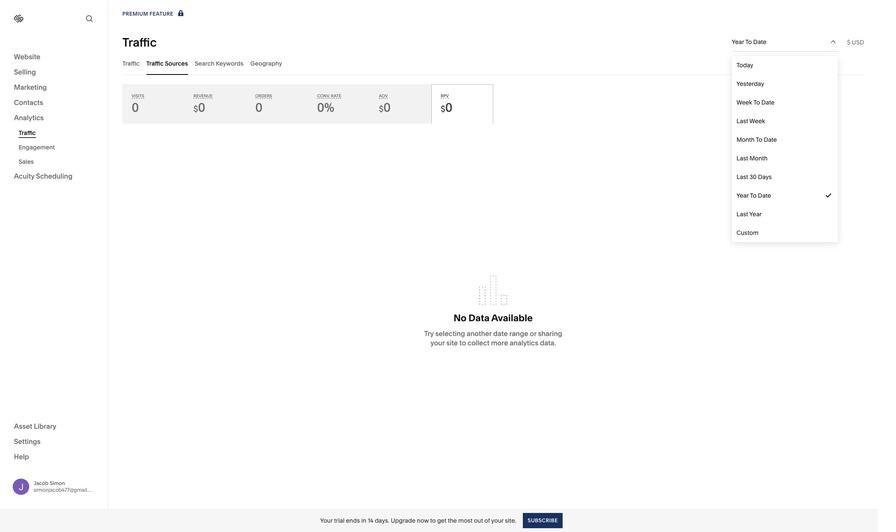 Task type: vqa. For each thing, say whether or not it's contained in the screenshot.
the bottommost WEEK
yes



Task type: locate. For each thing, give the bounding box(es) containing it.
$ left usd
[[848, 38, 851, 46]]

upgrade
[[391, 517, 416, 525]]

tab list
[[122, 52, 865, 75]]

1 horizontal spatial your
[[492, 517, 504, 525]]

year
[[733, 38, 745, 46], [737, 192, 749, 200], [750, 211, 762, 218]]

rate
[[331, 94, 342, 98]]

0 for rpv
[[446, 100, 453, 115]]

0 vertical spatial year to date
[[733, 38, 767, 46]]

0 down rpv
[[446, 100, 453, 115]]

$ down 'revenue'
[[194, 104, 198, 114]]

0 down aov
[[384, 100, 391, 115]]

0 vertical spatial year
[[733, 38, 745, 46]]

contacts link
[[14, 98, 94, 108]]

$ down aov
[[379, 104, 384, 114]]

1 last from the top
[[737, 117, 749, 125]]

$ 0 down 'revenue'
[[194, 100, 206, 115]]

premium feature button
[[122, 9, 185, 19]]

0 vertical spatial your
[[431, 339, 445, 347]]

to up last week in the right of the page
[[754, 99, 761, 106]]

analytics
[[14, 114, 44, 122]]

0 vertical spatial week
[[737, 99, 753, 106]]

$
[[848, 38, 851, 46], [194, 104, 198, 114], [379, 104, 384, 114], [441, 104, 446, 114]]

0 down orders
[[256, 100, 263, 115]]

geography
[[251, 60, 282, 67]]

1 $ 0 from the left
[[194, 100, 206, 115]]

traffic button
[[122, 52, 140, 75]]

last left 30
[[737, 173, 749, 181]]

today
[[737, 61, 754, 69]]

last down 'week to date' at top right
[[737, 117, 749, 125]]

to
[[746, 38, 753, 46], [754, 99, 761, 106], [757, 136, 763, 144], [751, 192, 757, 200]]

last up custom
[[737, 211, 749, 218]]

site.
[[505, 517, 517, 525]]

usd
[[853, 38, 865, 46]]

0 horizontal spatial $ 0
[[194, 100, 206, 115]]

last year
[[737, 211, 762, 218]]

to up today
[[746, 38, 753, 46]]

week
[[737, 99, 753, 106], [750, 117, 766, 125]]

date
[[754, 38, 767, 46], [762, 99, 775, 106], [765, 136, 778, 144], [759, 192, 772, 200]]

year to date down the last 30 days
[[737, 192, 772, 200]]

last up the last 30 days
[[737, 155, 749, 162]]

0 for aov
[[384, 100, 391, 115]]

your inside try selecting another date range or sharing your site to collect more analytics data.
[[431, 339, 445, 347]]

1 horizontal spatial $ 0
[[379, 100, 391, 115]]

1 vertical spatial your
[[492, 517, 504, 525]]

month
[[737, 136, 755, 144], [750, 155, 768, 162]]

traffic down analytics
[[19, 129, 36, 137]]

another
[[467, 330, 492, 338]]

traffic inside 'link'
[[19, 129, 36, 137]]

2 $ 0 from the left
[[379, 100, 391, 115]]

year up today
[[733, 38, 745, 46]]

visits
[[132, 94, 144, 98]]

to inside try selecting another date range or sharing your site to collect more analytics data.
[[460, 339, 467, 347]]

jacob
[[34, 480, 49, 487]]

0 horizontal spatial to
[[431, 517, 436, 525]]

last for last year
[[737, 211, 749, 218]]

1 vertical spatial to
[[431, 517, 436, 525]]

1 0 from the left
[[132, 100, 139, 115]]

sharing
[[539, 330, 563, 338]]

0 vertical spatial to
[[460, 339, 467, 347]]

acuity scheduling link
[[14, 172, 94, 182]]

to right "site"
[[460, 339, 467, 347]]

traffic link
[[19, 126, 99, 140]]

year up custom
[[750, 211, 762, 218]]

month down month to date
[[750, 155, 768, 162]]

help link
[[14, 452, 29, 462]]

website link
[[14, 52, 94, 62]]

1 horizontal spatial to
[[460, 339, 467, 347]]

acuity scheduling
[[14, 172, 73, 181]]

to
[[460, 339, 467, 347], [431, 517, 436, 525]]

to left get
[[431, 517, 436, 525]]

selling link
[[14, 67, 94, 78]]

search keywords button
[[195, 52, 244, 75]]

$ 0 down aov
[[379, 100, 391, 115]]

engagement link
[[19, 140, 99, 155]]

$ 0 down rpv
[[441, 100, 453, 115]]

4 last from the top
[[737, 211, 749, 218]]

$ 0
[[194, 100, 206, 115], [379, 100, 391, 115], [441, 100, 453, 115]]

your
[[431, 339, 445, 347], [492, 517, 504, 525]]

data
[[469, 313, 490, 324]]

date inside year to date button
[[754, 38, 767, 46]]

week down yesterday
[[737, 99, 753, 106]]

library
[[34, 422, 56, 431]]

ends
[[346, 517, 360, 525]]

simon
[[50, 480, 65, 487]]

0 inside orders 0
[[256, 100, 263, 115]]

last
[[737, 117, 749, 125], [737, 155, 749, 162], [737, 173, 749, 181], [737, 211, 749, 218]]

year to date
[[733, 38, 767, 46], [737, 192, 772, 200]]

to inside button
[[746, 38, 753, 46]]

0 horizontal spatial your
[[431, 339, 445, 347]]

conv.
[[317, 94, 330, 98]]

0 down visits
[[132, 100, 139, 115]]

$ for revenue
[[194, 104, 198, 114]]

last month
[[737, 155, 768, 162]]

0
[[132, 100, 139, 115], [198, 100, 206, 115], [256, 100, 263, 115], [384, 100, 391, 115], [446, 100, 453, 115]]

traffic sources button
[[146, 52, 188, 75]]

$ down rpv
[[441, 104, 446, 114]]

premium feature
[[122, 11, 174, 17]]

your trial ends in 14 days. upgrade now to get the most out of your site.
[[320, 517, 517, 525]]

date
[[494, 330, 508, 338]]

week up month to date
[[750, 117, 766, 125]]

year up the "last year"
[[737, 192, 749, 200]]

traffic sources
[[146, 60, 188, 67]]

more
[[492, 339, 509, 347]]

year to date up today
[[733, 38, 767, 46]]

1 vertical spatial year to date
[[737, 192, 772, 200]]

no data available
[[454, 313, 533, 324]]

traffic
[[122, 35, 157, 49], [122, 60, 140, 67], [146, 60, 164, 67], [19, 129, 36, 137]]

to up last month
[[757, 136, 763, 144]]

your right of
[[492, 517, 504, 525]]

your down try
[[431, 339, 445, 347]]

5 0 from the left
[[446, 100, 453, 115]]

1 vertical spatial month
[[750, 155, 768, 162]]

yesterday
[[737, 80, 765, 88]]

3 last from the top
[[737, 173, 749, 181]]

year to date button
[[733, 33, 839, 51]]

2 horizontal spatial $ 0
[[441, 100, 453, 115]]

3 $ 0 from the left
[[441, 100, 453, 115]]

acuity
[[14, 172, 34, 181]]

date up last week in the right of the page
[[762, 99, 775, 106]]

$ usd
[[848, 38, 865, 46]]

0 down 'revenue'
[[198, 100, 206, 115]]

2 last from the top
[[737, 155, 749, 162]]

3 0 from the left
[[256, 100, 263, 115]]

4 0 from the left
[[384, 100, 391, 115]]

month down last week in the right of the page
[[737, 136, 755, 144]]

2 0 from the left
[[198, 100, 206, 115]]

1 vertical spatial week
[[750, 117, 766, 125]]

traffic left the sources
[[146, 60, 164, 67]]

week to date
[[737, 99, 775, 106]]

date up today
[[754, 38, 767, 46]]



Task type: describe. For each thing, give the bounding box(es) containing it.
$ 0 for revenue
[[194, 100, 206, 115]]

to down 30
[[751, 192, 757, 200]]

days.
[[375, 517, 390, 525]]

traffic inside button
[[146, 60, 164, 67]]

last week
[[737, 117, 766, 125]]

traffic up visits
[[122, 60, 140, 67]]

asset
[[14, 422, 32, 431]]

premium
[[122, 11, 148, 17]]

website
[[14, 53, 40, 61]]

available
[[492, 313, 533, 324]]

scheduling
[[36, 172, 73, 181]]

analytics link
[[14, 113, 94, 123]]

keywords
[[216, 60, 244, 67]]

selling
[[14, 68, 36, 76]]

analytics
[[510, 339, 539, 347]]

trial
[[334, 517, 345, 525]]

marketing link
[[14, 83, 94, 93]]

settings link
[[14, 437, 94, 447]]

2 vertical spatial year
[[750, 211, 762, 218]]

feature
[[150, 11, 174, 17]]

marketing
[[14, 83, 47, 92]]

the
[[448, 517, 457, 525]]

$ for rpv
[[441, 104, 446, 114]]

visits 0
[[132, 94, 144, 115]]

rpv
[[441, 94, 449, 98]]

0%
[[317, 100, 335, 115]]

month to date
[[737, 136, 778, 144]]

last 30 days
[[737, 173, 773, 181]]

0 inside visits 0
[[132, 100, 139, 115]]

$ 0 for aov
[[379, 100, 391, 115]]

sources
[[165, 60, 188, 67]]

geography button
[[251, 52, 282, 75]]

data.
[[540, 339, 557, 347]]

range
[[510, 330, 529, 338]]

search keywords
[[195, 60, 244, 67]]

last for last week
[[737, 117, 749, 125]]

$ for aov
[[379, 104, 384, 114]]

asset library link
[[14, 422, 94, 432]]

date up last month
[[765, 136, 778, 144]]

now
[[417, 517, 429, 525]]

engagement
[[19, 144, 55, 151]]

14
[[368, 517, 374, 525]]

tab list containing traffic
[[122, 52, 865, 75]]

1 vertical spatial year
[[737, 192, 749, 200]]

collect
[[468, 339, 490, 347]]

year to date inside button
[[733, 38, 767, 46]]

site
[[447, 339, 458, 347]]

orders 0
[[256, 94, 272, 115]]

search
[[195, 60, 215, 67]]

date down days
[[759, 192, 772, 200]]

days
[[759, 173, 773, 181]]

orders
[[256, 94, 272, 98]]

your
[[320, 517, 333, 525]]

traffic up traffic button
[[122, 35, 157, 49]]

revenue
[[194, 94, 213, 98]]

most
[[459, 517, 473, 525]]

try
[[425, 330, 434, 338]]

contacts
[[14, 98, 43, 107]]

0 vertical spatial month
[[737, 136, 755, 144]]

year inside button
[[733, 38, 745, 46]]

last for last month
[[737, 155, 749, 162]]

or
[[530, 330, 537, 338]]

custom
[[737, 229, 759, 237]]

0 for revenue
[[198, 100, 206, 115]]

sales link
[[19, 155, 99, 169]]

subscribe
[[528, 518, 558, 524]]

sales
[[19, 158, 34, 166]]

settings
[[14, 438, 41, 446]]

aov
[[379, 94, 388, 98]]

no
[[454, 313, 467, 324]]

conv. rate 0%
[[317, 94, 342, 115]]

in
[[362, 517, 367, 525]]

selecting
[[436, 330, 466, 338]]

help
[[14, 453, 29, 461]]

$ 0 for rpv
[[441, 100, 453, 115]]

try selecting another date range or sharing your site to collect more analytics data.
[[425, 330, 563, 347]]

30
[[750, 173, 757, 181]]

of
[[485, 517, 490, 525]]

last for last 30 days
[[737, 173, 749, 181]]

subscribe button
[[524, 513, 563, 529]]

jacob simon simonjacob477@gmail.com
[[34, 480, 99, 494]]

out
[[474, 517, 484, 525]]

simonjacob477@gmail.com
[[34, 487, 99, 494]]

get
[[438, 517, 447, 525]]



